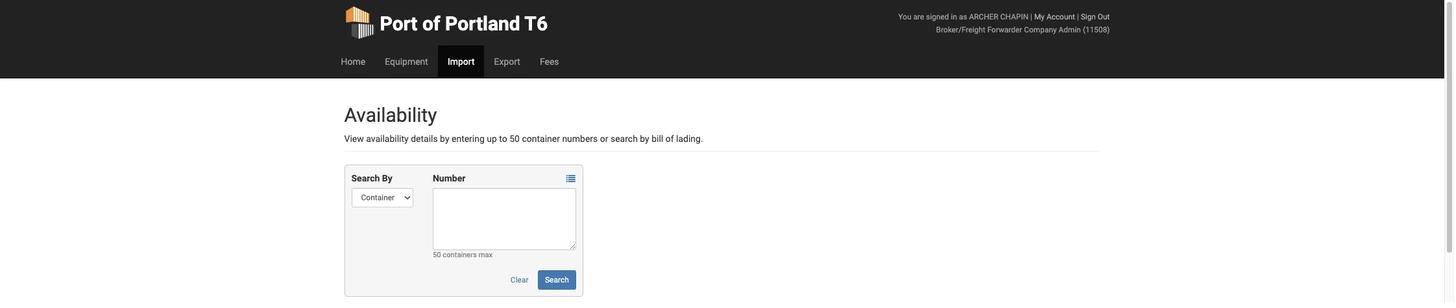 Task type: locate. For each thing, give the bounding box(es) containing it.
equipment button
[[375, 45, 438, 78]]

search for search
[[545, 276, 569, 285]]

search
[[351, 173, 380, 184], [545, 276, 569, 285]]

are
[[914, 12, 924, 21]]

port
[[380, 12, 418, 35]]

bill
[[652, 134, 663, 144]]

details
[[411, 134, 438, 144]]

0 horizontal spatial of
[[422, 12, 440, 35]]

my account link
[[1034, 12, 1075, 21]]

sign
[[1081, 12, 1096, 21]]

search right 'clear' button
[[545, 276, 569, 285]]

0 vertical spatial of
[[422, 12, 440, 35]]

(11508)
[[1083, 25, 1110, 34]]

company
[[1024, 25, 1057, 34]]

you
[[899, 12, 912, 21]]

1 horizontal spatial by
[[640, 134, 649, 144]]

of inside 'port of portland t6' link
[[422, 12, 440, 35]]

0 horizontal spatial by
[[440, 134, 449, 144]]

or
[[600, 134, 608, 144]]

1 horizontal spatial search
[[545, 276, 569, 285]]

| left sign
[[1077, 12, 1079, 21]]

chapin
[[1001, 12, 1029, 21]]

show list image
[[566, 175, 576, 184]]

1 horizontal spatial of
[[666, 134, 674, 144]]

of right port
[[422, 12, 440, 35]]

search button
[[538, 271, 576, 290]]

Number text field
[[433, 188, 576, 251]]

port of portland t6
[[380, 12, 548, 35]]

0 vertical spatial 50
[[510, 134, 520, 144]]

|
[[1031, 12, 1033, 21], [1077, 12, 1079, 21]]

1 vertical spatial 50
[[433, 251, 441, 260]]

1 horizontal spatial 50
[[510, 134, 520, 144]]

search for search by
[[351, 173, 380, 184]]

0 horizontal spatial |
[[1031, 12, 1033, 21]]

admin
[[1059, 25, 1081, 34]]

| left my
[[1031, 12, 1033, 21]]

account
[[1047, 12, 1075, 21]]

50 right to
[[510, 134, 520, 144]]

1 by from the left
[[440, 134, 449, 144]]

50
[[510, 134, 520, 144], [433, 251, 441, 260]]

search inside 'button'
[[545, 276, 569, 285]]

numbers
[[562, 134, 598, 144]]

1 | from the left
[[1031, 12, 1033, 21]]

sign out link
[[1081, 12, 1110, 21]]

0 vertical spatial search
[[351, 173, 380, 184]]

by right details
[[440, 134, 449, 144]]

of
[[422, 12, 440, 35], [666, 134, 674, 144]]

number
[[433, 173, 466, 184]]

entering
[[452, 134, 485, 144]]

forwarder
[[988, 25, 1022, 34]]

search left 'by'
[[351, 173, 380, 184]]

50 left containers at the left bottom of page
[[433, 251, 441, 260]]

by
[[440, 134, 449, 144], [640, 134, 649, 144]]

max
[[479, 251, 493, 260]]

view
[[344, 134, 364, 144]]

0 horizontal spatial search
[[351, 173, 380, 184]]

1 horizontal spatial |
[[1077, 12, 1079, 21]]

export button
[[484, 45, 530, 78]]

export
[[494, 56, 520, 67]]

by left the bill
[[640, 134, 649, 144]]

1 vertical spatial search
[[545, 276, 569, 285]]

of right the bill
[[666, 134, 674, 144]]

0 horizontal spatial 50
[[433, 251, 441, 260]]



Task type: describe. For each thing, give the bounding box(es) containing it.
t6
[[525, 12, 548, 35]]

clear
[[511, 276, 529, 285]]

import button
[[438, 45, 484, 78]]

2 | from the left
[[1077, 12, 1079, 21]]

home button
[[331, 45, 375, 78]]

up
[[487, 134, 497, 144]]

by
[[382, 173, 392, 184]]

50 containers max
[[433, 251, 493, 260]]

availability
[[344, 104, 437, 127]]

archer
[[969, 12, 999, 21]]

container
[[522, 134, 560, 144]]

availability
[[366, 134, 409, 144]]

clear button
[[504, 271, 536, 290]]

home
[[341, 56, 365, 67]]

import
[[448, 56, 475, 67]]

to
[[499, 134, 507, 144]]

containers
[[443, 251, 477, 260]]

as
[[959, 12, 967, 21]]

1 vertical spatial of
[[666, 134, 674, 144]]

equipment
[[385, 56, 428, 67]]

fees button
[[530, 45, 569, 78]]

view availability details by entering up to 50 container numbers or search by bill of lading.
[[344, 134, 703, 144]]

fees
[[540, 56, 559, 67]]

signed
[[926, 12, 949, 21]]

out
[[1098, 12, 1110, 21]]

port of portland t6 link
[[344, 0, 548, 45]]

you are signed in as archer chapin | my account | sign out broker/freight forwarder company admin (11508)
[[899, 12, 1110, 34]]

broker/freight
[[936, 25, 986, 34]]

search by
[[351, 173, 392, 184]]

my
[[1034, 12, 1045, 21]]

2 by from the left
[[640, 134, 649, 144]]

search
[[611, 134, 638, 144]]

portland
[[445, 12, 520, 35]]

in
[[951, 12, 957, 21]]

lading.
[[676, 134, 703, 144]]



Task type: vqa. For each thing, say whether or not it's contained in the screenshot.
max
yes



